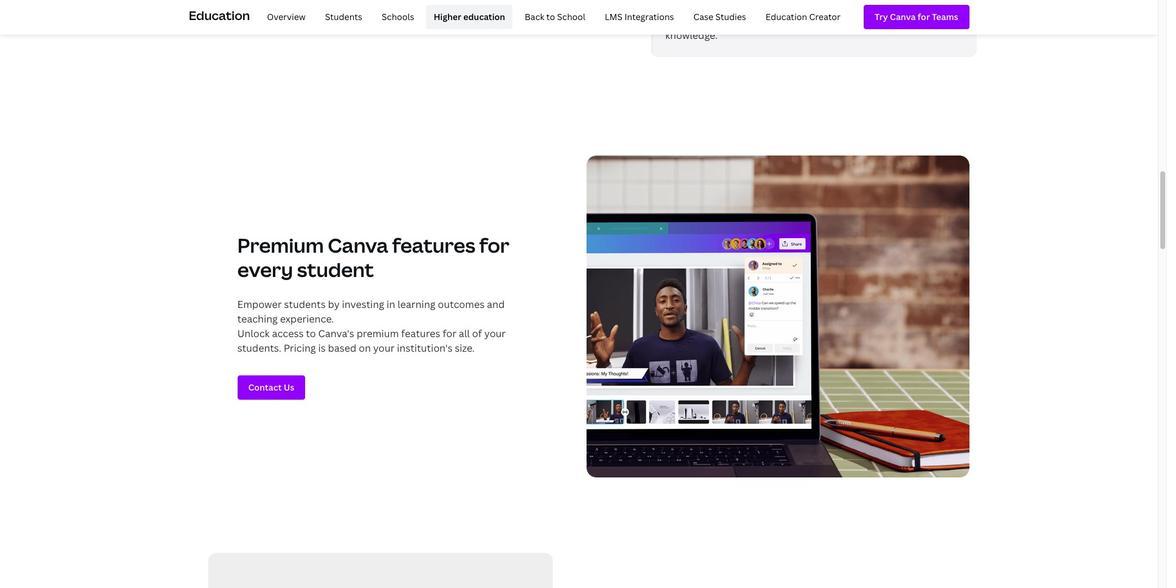 Task type: describe. For each thing, give the bounding box(es) containing it.
canva
[[328, 232, 388, 259]]

back to school
[[525, 11, 586, 22]]

higher education
[[434, 11, 505, 22]]

student
[[297, 257, 374, 283]]

students link
[[318, 5, 370, 29]]

for inside 'premium canva features for every student'
[[479, 232, 510, 259]]

unlock
[[237, 327, 270, 341]]

access
[[272, 327, 304, 341]]

investing
[[342, 298, 384, 311]]

case
[[694, 11, 714, 22]]

to inside the education element
[[547, 11, 555, 22]]

premium canva features for every student
[[237, 232, 510, 283]]

schools
[[382, 11, 414, 22]]

features inside the empower students by investing in learning outcomes and teaching experience. unlock access to canva's premium features for all of your students. pricing is based on your institution's size.
[[401, 327, 440, 341]]

school
[[557, 11, 586, 22]]

studies
[[716, 11, 746, 22]]

feedback process in canva image
[[586, 156, 970, 478]]

all
[[459, 327, 470, 341]]

lms integrations link
[[598, 5, 682, 29]]

teaching
[[237, 313, 278, 326]]

features inside 'premium canva features for every student'
[[392, 232, 476, 259]]

lms
[[605, 11, 623, 22]]

schools link
[[375, 5, 422, 29]]

students.
[[237, 342, 281, 355]]

case studies link
[[686, 5, 754, 29]]

back to school link
[[518, 5, 593, 29]]

lms integrations
[[605, 11, 674, 22]]

case studies
[[694, 11, 746, 22]]

based
[[328, 342, 357, 355]]

0 vertical spatial your
[[485, 327, 506, 341]]

pricing
[[284, 342, 316, 355]]

learning
[[398, 298, 436, 311]]

premium
[[357, 327, 399, 341]]

in
[[387, 298, 395, 311]]

canva's
[[318, 327, 354, 341]]

size.
[[455, 342, 475, 355]]

integrations
[[625, 11, 674, 22]]

higher
[[434, 11, 462, 22]]

of
[[472, 327, 482, 341]]



Task type: vqa. For each thing, say whether or not it's contained in the screenshot.
Portrait folded cards Portrait
no



Task type: locate. For each thing, give the bounding box(es) containing it.
0 horizontal spatial education
[[189, 7, 250, 24]]

for
[[479, 232, 510, 259], [443, 327, 457, 341]]

empower
[[237, 298, 282, 311]]

creator
[[810, 11, 841, 22]]

empower students by investing in learning outcomes and teaching experience. unlock access to canva's premium features for all of your students. pricing is based on your institution's size.
[[237, 298, 506, 355]]

experience.
[[280, 313, 334, 326]]

1 horizontal spatial your
[[485, 327, 506, 341]]

1 vertical spatial for
[[443, 327, 457, 341]]

menu bar inside the education element
[[255, 5, 848, 29]]

0 horizontal spatial your
[[373, 342, 395, 355]]

1 horizontal spatial education
[[766, 11, 808, 22]]

your right of
[[485, 327, 506, 341]]

outcomes
[[438, 298, 485, 311]]

0 horizontal spatial for
[[443, 327, 457, 341]]

higher education link
[[427, 5, 513, 29]]

1 horizontal spatial for
[[479, 232, 510, 259]]

institution's
[[397, 342, 453, 355]]

to
[[547, 11, 555, 22], [306, 327, 316, 341]]

education
[[464, 11, 505, 22]]

overview link
[[260, 5, 313, 29]]

1 vertical spatial your
[[373, 342, 395, 355]]

1 horizontal spatial to
[[547, 11, 555, 22]]

back
[[525, 11, 544, 22]]

your
[[485, 327, 506, 341], [373, 342, 395, 355]]

0 vertical spatial to
[[547, 11, 555, 22]]

on
[[359, 342, 371, 355]]

education creator
[[766, 11, 841, 22]]

features
[[392, 232, 476, 259], [401, 327, 440, 341]]

for left all
[[443, 327, 457, 341]]

to inside the empower students by investing in learning outcomes and teaching experience. unlock access to canva's premium features for all of your students. pricing is based on your institution's size.
[[306, 327, 316, 341]]

for inside the empower students by investing in learning outcomes and teaching experience. unlock access to canva's premium features for all of your students. pricing is based on your institution's size.
[[443, 327, 457, 341]]

for up and
[[479, 232, 510, 259]]

overview
[[267, 11, 306, 22]]

every
[[237, 257, 293, 283]]

education
[[189, 7, 250, 24], [766, 11, 808, 22]]

to right back
[[547, 11, 555, 22]]

to down experience.
[[306, 327, 316, 341]]

0 horizontal spatial to
[[306, 327, 316, 341]]

is
[[318, 342, 326, 355]]

education creator link
[[759, 5, 848, 29]]

and
[[487, 298, 505, 311]]

menu bar
[[255, 5, 848, 29]]

education for education
[[189, 7, 250, 24]]

1 vertical spatial features
[[401, 327, 440, 341]]

students
[[325, 11, 362, 22]]

education for education creator
[[766, 11, 808, 22]]

education element
[[189, 0, 970, 34]]

by
[[328, 298, 340, 311]]

1 vertical spatial to
[[306, 327, 316, 341]]

your down premium
[[373, 342, 395, 355]]

students
[[284, 298, 326, 311]]

premium
[[237, 232, 324, 259]]

0 vertical spatial features
[[392, 232, 476, 259]]

0 vertical spatial for
[[479, 232, 510, 259]]

menu bar containing overview
[[255, 5, 848, 29]]



